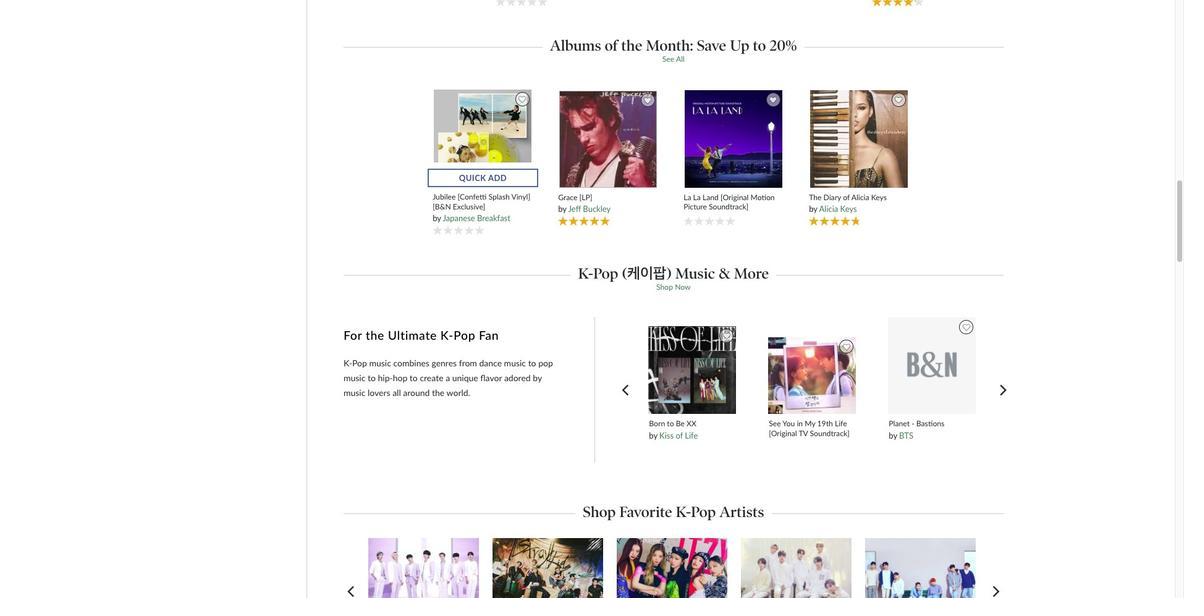 Task type: vqa. For each thing, say whether or not it's contained in the screenshot.
K-Pop (케이팝) Music & More Shop Now
yes



Task type: describe. For each thing, give the bounding box(es) containing it.
soundtrack] inside la la land [original motion picture soundtrack]
[[709, 202, 748, 212]]

pop
[[538, 358, 553, 368]]

buckley
[[583, 204, 611, 214]]

jubilee [confetti splash vinyl] [b&n exclusive] link
[[433, 192, 533, 211]]

combines
[[393, 358, 429, 368]]

of inside albums of the month: save up to 20% see all
[[605, 36, 618, 54]]

born to be xx link
[[649, 419, 735, 429]]

see you in my 19th life [original tv soundtrack] image
[[767, 337, 856, 415]]

&
[[719, 264, 730, 282]]

planet
[[889, 419, 910, 429]]

1 vertical spatial keys
[[840, 204, 857, 214]]

add
[[488, 173, 507, 183]]

stray kids image
[[488, 538, 608, 598]]

la la land [original motion picture soundtrack] link
[[684, 193, 784, 212]]

breakfast
[[477, 213, 510, 223]]

la la land [original motion picture soundtrack]
[[684, 193, 775, 212]]

k- inside "k-pop music combines genres from dance music to pop music to hip-hop to create a unique flavor adored by music lovers all around the world."
[[344, 358, 352, 368]]

by inside grace [lp] by jeff buckley
[[558, 204, 566, 214]]

grace [lp] by jeff buckley
[[558, 193, 611, 214]]

shop inside k-pop (케이팝) music & more shop now
[[656, 282, 673, 292]]

adored
[[504, 373, 531, 383]]

hop
[[393, 373, 407, 383]]

in
[[797, 419, 803, 429]]

lovers
[[368, 387, 390, 398]]

picture
[[684, 202, 707, 212]]

bastions
[[916, 419, 945, 429]]

for the ultimate k-pop fan
[[344, 328, 499, 342]]

1 la from the left
[[684, 193, 691, 202]]

more
[[734, 264, 769, 282]]

music up hip-
[[369, 358, 391, 368]]

a
[[446, 373, 450, 383]]

born to be xx image
[[648, 326, 737, 415]]

the inside "k-pop music combines genres from dance music to pop music to hip-hop to create a unique flavor adored by music lovers all around the world."
[[432, 387, 444, 398]]

save
[[697, 36, 726, 54]]

the diary of alicia keys by alicia keys
[[809, 193, 887, 214]]

hip-
[[378, 373, 393, 383]]

planet - bastions link
[[889, 419, 975, 429]]

by inside jubilee [confetti splash vinyl] [b&n exclusive] by japanese breakfast
[[433, 213, 441, 223]]

bts
[[899, 431, 913, 440]]

to left hip-
[[368, 373, 376, 383]]

from
[[459, 358, 477, 368]]

ultimate
[[388, 328, 437, 342]]

itzy image
[[613, 538, 732, 598]]

of inside born to be xx by kiss of life
[[676, 431, 683, 440]]

see inside see you in my 19th life [original tv soundtrack]
[[769, 419, 781, 429]]

quick add button
[[428, 169, 538, 187]]

albums
[[550, 36, 601, 54]]

19th
[[817, 419, 833, 429]]

life inside see you in my 19th life [original tv soundtrack]
[[835, 419, 847, 429]]

[lp]
[[579, 193, 592, 202]]

music up the adored
[[504, 358, 526, 368]]

around
[[403, 387, 430, 398]]

1 vertical spatial alicia
[[819, 204, 838, 214]]

la la land [original motion picture soundtrack] image
[[684, 89, 783, 188]]

the diary of alicia keys image
[[810, 89, 909, 188]]

land
[[703, 193, 719, 202]]

albums of the month: save up to 20% see all
[[550, 36, 797, 63]]

[confetti
[[458, 192, 487, 202]]

music left lovers
[[344, 387, 365, 398]]

diary
[[824, 193, 841, 202]]

the
[[809, 193, 822, 202]]

motion
[[751, 193, 775, 202]]

planet - bastions by bts
[[889, 419, 945, 440]]

pop left fan
[[454, 328, 475, 342]]

xx
[[687, 419, 696, 429]]

[b&n
[[433, 202, 451, 211]]

unique
[[452, 373, 478, 383]]

music
[[675, 264, 715, 282]]

japanese
[[443, 213, 475, 223]]

tv
[[799, 429, 808, 438]]

pop left artists
[[691, 503, 716, 521]]

grace [lp] link
[[558, 193, 659, 202]]

jubilee
[[433, 192, 456, 202]]

see you in my 19th life [original tv soundtrack] link
[[769, 419, 855, 438]]



Task type: locate. For each thing, give the bounding box(es) containing it.
splash
[[488, 192, 510, 202]]

fan
[[479, 328, 499, 342]]

k- right favorite
[[676, 503, 691, 521]]

jeff
[[568, 204, 581, 214]]

japanese breakfast link
[[443, 213, 510, 223]]

2 vertical spatial the
[[432, 387, 444, 398]]

1 horizontal spatial la
[[693, 193, 701, 202]]

of right albums
[[605, 36, 618, 54]]

0 horizontal spatial keys
[[840, 204, 857, 214]]

grace [lp] image
[[559, 90, 658, 188]]

pop inside k-pop (케이팝) music & more shop now
[[593, 264, 618, 282]]

of down be
[[676, 431, 683, 440]]

k- up genres on the left
[[440, 328, 454, 342]]

0 horizontal spatial soundtrack]
[[709, 202, 748, 212]]

soundtrack]
[[709, 202, 748, 212], [810, 429, 850, 438]]

enhypen image
[[737, 538, 856, 598]]

by down planet
[[889, 431, 897, 440]]

0 horizontal spatial the
[[366, 328, 384, 342]]

0 vertical spatial shop
[[656, 282, 673, 292]]

0 horizontal spatial shop
[[583, 503, 616, 521]]

2 vertical spatial of
[[676, 431, 683, 440]]

alicia down diary
[[819, 204, 838, 214]]

alicia
[[851, 193, 869, 202], [819, 204, 838, 214]]

1 vertical spatial of
[[843, 193, 850, 202]]

0 horizontal spatial life
[[685, 431, 698, 440]]

k- left the (케이팝)
[[578, 264, 593, 282]]

the
[[621, 36, 642, 54], [366, 328, 384, 342], [432, 387, 444, 398]]

favorite
[[619, 503, 672, 521]]

1 vertical spatial soundtrack]
[[810, 429, 850, 438]]

to right hop
[[410, 373, 418, 383]]

bts link
[[899, 431, 913, 440]]

pop
[[593, 264, 618, 282], [454, 328, 475, 342], [352, 358, 367, 368], [691, 503, 716, 521]]

the diary of alicia keys link
[[809, 193, 910, 202]]

by inside "k-pop music combines genres from dance music to pop music to hip-hop to create a unique flavor adored by music lovers all around the world."
[[533, 373, 542, 383]]

k- inside k-pop (케이팝) music & more shop now
[[578, 264, 593, 282]]

0 vertical spatial soundtrack]
[[709, 202, 748, 212]]

1 horizontal spatial shop
[[656, 282, 673, 292]]

now
[[675, 282, 691, 292]]

keys down the diary of alicia keys link at the top
[[840, 204, 857, 214]]

vinyl]
[[511, 192, 530, 202]]

shop left now
[[656, 282, 673, 292]]

life right the 19th
[[835, 419, 847, 429]]

my
[[805, 419, 815, 429]]

born to be xx by kiss of life
[[649, 419, 698, 440]]

0 vertical spatial alicia
[[851, 193, 869, 202]]

exclusive]
[[453, 202, 485, 211]]

jubilee [confetti splash vinyl] [b&n exclusive] image
[[433, 89, 532, 188]]

dance
[[479, 358, 502, 368]]

by inside the diary of alicia keys by alicia keys
[[809, 204, 817, 214]]

1 horizontal spatial see
[[769, 419, 781, 429]]

1 vertical spatial [original
[[769, 429, 797, 438]]

alicia keys link
[[819, 204, 857, 214]]

see you in my 19th life [original tv soundtrack]
[[769, 419, 850, 438]]

k- down 'for'
[[344, 358, 352, 368]]

1 vertical spatial life
[[685, 431, 698, 440]]

1 horizontal spatial soundtrack]
[[810, 429, 850, 438]]

born
[[649, 419, 665, 429]]

music
[[369, 358, 391, 368], [504, 358, 526, 368], [344, 373, 365, 383], [344, 387, 365, 398]]

2 horizontal spatial the
[[621, 36, 642, 54]]

see left you
[[769, 419, 781, 429]]

by inside "planet - bastions by bts"
[[889, 431, 897, 440]]

music left hip-
[[344, 373, 365, 383]]

to right the up
[[753, 36, 766, 54]]

of right diary
[[843, 193, 850, 202]]

the left month:
[[621, 36, 642, 54]]

to inside albums of the month: save up to 20% see all
[[753, 36, 766, 54]]

soundtrack] down the 19th
[[810, 429, 850, 438]]

[original
[[721, 193, 749, 202], [769, 429, 797, 438]]

soundtrack] down land
[[709, 202, 748, 212]]

you
[[783, 419, 795, 429]]

0 vertical spatial see
[[662, 54, 674, 63]]

0 horizontal spatial of
[[605, 36, 618, 54]]

1 horizontal spatial life
[[835, 419, 847, 429]]

see
[[662, 54, 674, 63], [769, 419, 781, 429]]

1 vertical spatial shop
[[583, 503, 616, 521]]

by down [b&n on the left
[[433, 213, 441, 223]]

0 horizontal spatial alicia
[[819, 204, 838, 214]]

0 horizontal spatial [original
[[721, 193, 749, 202]]

0 vertical spatial keys
[[871, 193, 887, 202]]

[original inside la la land [original motion picture soundtrack]
[[721, 193, 749, 202]]

all
[[393, 387, 401, 398]]

k-pop (케이팝) music & more shop now
[[578, 264, 769, 292]]

to left pop
[[528, 358, 536, 368]]

keys
[[871, 193, 887, 202], [840, 204, 857, 214]]

by
[[558, 204, 566, 214], [809, 204, 817, 214], [433, 213, 441, 223], [533, 373, 542, 383], [649, 431, 657, 440], [889, 431, 897, 440]]

1 horizontal spatial [original
[[769, 429, 797, 438]]

flavor
[[480, 373, 502, 383]]

0 vertical spatial [original
[[721, 193, 749, 202]]

soundtrack] inside see you in my 19th life [original tv soundtrack]
[[810, 429, 850, 438]]

quick
[[459, 173, 486, 183]]

1 vertical spatial see
[[769, 419, 781, 429]]

artists
[[720, 503, 764, 521]]

see left all
[[662, 54, 674, 63]]

shop left favorite
[[583, 503, 616, 521]]

life inside born to be xx by kiss of life
[[685, 431, 698, 440]]

1 horizontal spatial alicia
[[851, 193, 869, 202]]

shop
[[656, 282, 673, 292], [583, 503, 616, 521]]

month:
[[646, 36, 693, 54]]

the right 'for'
[[366, 328, 384, 342]]

pop left the (케이팝)
[[593, 264, 618, 282]]

create
[[420, 373, 443, 383]]

[original inside see you in my 19th life [original tv soundtrack]
[[769, 429, 797, 438]]

by down born
[[649, 431, 657, 440]]

keys right diary
[[871, 193, 887, 202]]

k-pop music combines genres from dance music to pop music to hip-hop to create a unique flavor adored by music lovers all around the world.
[[344, 358, 553, 398]]

to left be
[[667, 419, 674, 429]]

jubilee [confetti splash vinyl] [b&n exclusive] by japanese breakfast
[[433, 192, 530, 223]]

0 vertical spatial life
[[835, 419, 847, 429]]

[original down you
[[769, 429, 797, 438]]

to inside born to be xx by kiss of life
[[667, 419, 674, 429]]

see inside albums of the month: save up to 20% see all
[[662, 54, 674, 63]]

by down the the
[[809, 204, 817, 214]]

to
[[753, 36, 766, 54], [528, 358, 536, 368], [368, 373, 376, 383], [410, 373, 418, 383], [667, 419, 674, 429]]

monsta x image
[[861, 538, 980, 598]]

1 horizontal spatial the
[[432, 387, 444, 398]]

jeff buckley link
[[568, 204, 611, 214]]

genres
[[432, 358, 457, 368]]

be
[[676, 419, 685, 429]]

of inside the diary of alicia keys by alicia keys
[[843, 193, 850, 202]]

world.
[[447, 387, 470, 398]]

planet - bastions image
[[887, 317, 976, 415]]

0 horizontal spatial la
[[684, 193, 691, 202]]

0 vertical spatial the
[[621, 36, 642, 54]]

for
[[344, 328, 362, 342]]

pop inside "k-pop music combines genres from dance music to pop music to hip-hop to create a unique flavor adored by music lovers all around the world."
[[352, 358, 367, 368]]

all
[[676, 54, 685, 63]]

alicia up alicia keys link in the right of the page
[[851, 193, 869, 202]]

life
[[835, 419, 847, 429], [685, 431, 698, 440]]

pop down 'for'
[[352, 358, 367, 368]]

1 vertical spatial the
[[366, 328, 384, 342]]

[original right land
[[721, 193, 749, 202]]

k-
[[578, 264, 593, 282], [440, 328, 454, 342], [344, 358, 352, 368], [676, 503, 691, 521]]

by inside born to be xx by kiss of life
[[649, 431, 657, 440]]

by left the 'jeff'
[[558, 204, 566, 214]]

kiss
[[659, 431, 674, 440]]

2 horizontal spatial of
[[843, 193, 850, 202]]

0 horizontal spatial see
[[662, 54, 674, 63]]

20%
[[770, 36, 797, 54]]

shop now link
[[656, 282, 691, 292]]

1 horizontal spatial of
[[676, 431, 683, 440]]

quick add
[[459, 173, 507, 183]]

life down the born to be xx link
[[685, 431, 698, 440]]

by down pop
[[533, 373, 542, 383]]

0 vertical spatial of
[[605, 36, 618, 54]]

la
[[684, 193, 691, 202], [693, 193, 701, 202]]

(케이팝)
[[622, 264, 672, 282]]

2 la from the left
[[693, 193, 701, 202]]

1 horizontal spatial keys
[[871, 193, 887, 202]]

shop favorite k-pop artists
[[583, 503, 764, 521]]

grace
[[558, 193, 577, 202]]

bts image
[[364, 538, 483, 598]]

up
[[730, 36, 749, 54]]

-
[[912, 419, 914, 429]]

the down create
[[432, 387, 444, 398]]

kiss of life link
[[659, 431, 698, 440]]

the inside albums of the month: save up to 20% see all
[[621, 36, 642, 54]]

see all link
[[662, 54, 685, 63]]



